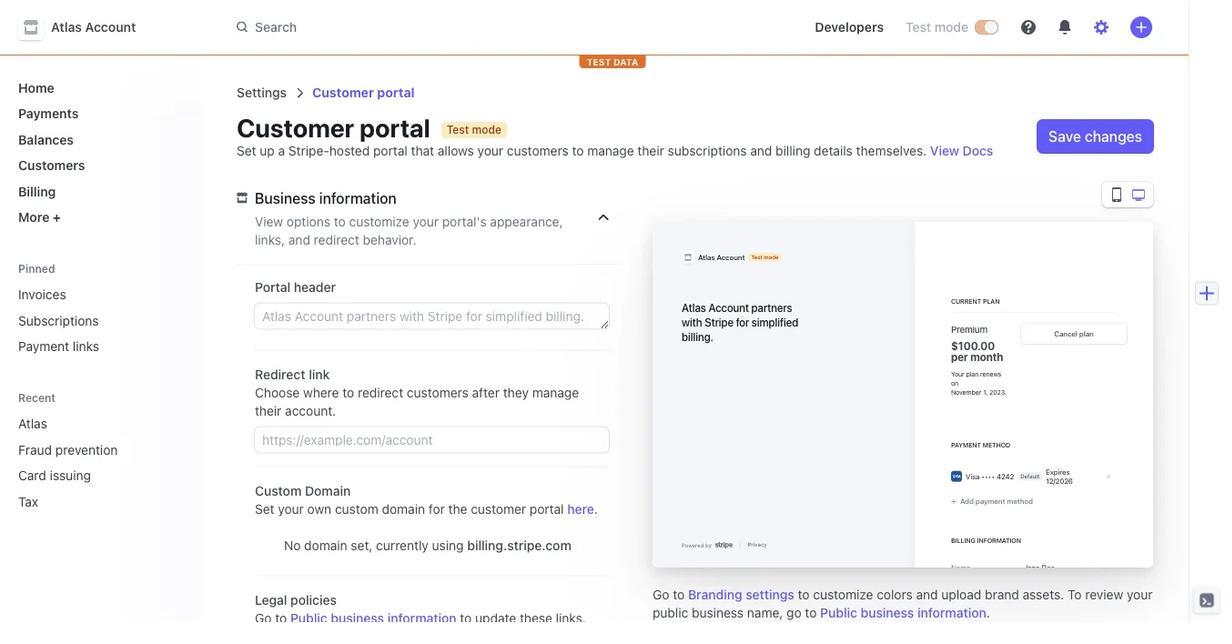 Task type: locate. For each thing, give the bounding box(es) containing it.
mode for test mode set up a stripe-hosted portal that allows your customers to manage their subscriptions and billing details themselves. view docs
[[472, 124, 502, 136]]

account up home link at the top of page
[[85, 20, 136, 35]]

portal inside test mode set up a stripe-hosted portal that allows your customers to manage their subscriptions and billing details themselves. view docs
[[373, 143, 408, 158]]

1 horizontal spatial plan
[[984, 298, 1000, 305]]

1 horizontal spatial customers
[[507, 143, 569, 158]]

balances
[[18, 132, 74, 147]]

cancel plan
[[1055, 330, 1094, 339]]

atlas account partners with stripe for simplified billing.
[[682, 301, 799, 343]]

tax
[[18, 495, 38, 510]]

name,
[[748, 606, 784, 621]]

add payment method
[[961, 498, 1034, 506]]

your inside custom domain set your own custom domain for the customer portal here .
[[278, 502, 304, 517]]

expires 12/2026
[[1047, 468, 1074, 486]]

and down the options
[[289, 233, 310, 248]]

2 horizontal spatial .
[[1005, 389, 1007, 396]]

customer
[[471, 502, 526, 517]]

for
[[736, 316, 750, 329], [429, 502, 445, 517]]

and up public business information .
[[917, 588, 939, 603]]

0 vertical spatial customers
[[507, 143, 569, 158]]

domain up currently
[[382, 502, 425, 517]]

1 horizontal spatial manage
[[588, 143, 634, 158]]

1 vertical spatial information
[[978, 537, 1022, 545]]

atlas up with
[[682, 301, 707, 314]]

1 vertical spatial their
[[255, 404, 282, 419]]

domain inside custom domain set your own custom domain for the customer portal here .
[[382, 502, 425, 517]]

your right allows
[[478, 143, 504, 158]]

after
[[472, 386, 500, 401]]

portal inside custom domain set your own custom domain for the customer portal here .
[[530, 502, 564, 517]]

2 vertical spatial plan
[[967, 370, 979, 378]]

business down branding
[[692, 606, 744, 621]]

business down colors
[[861, 606, 915, 621]]

plan right your
[[967, 370, 979, 378]]

issuing
[[50, 469, 91, 484]]

their down choose
[[255, 404, 282, 419]]

1 vertical spatial set
[[255, 502, 275, 517]]

2 horizontal spatial test
[[906, 20, 932, 35]]

their left subscriptions on the top of page
[[638, 143, 665, 158]]

0 horizontal spatial customize
[[349, 214, 410, 230]]

2 vertical spatial test
[[752, 255, 763, 261]]

atlas inside atlas account partners with stripe for simplified billing.
[[682, 301, 707, 314]]

fraud
[[18, 443, 52, 458]]

billing link
[[11, 177, 186, 206]]

1 horizontal spatial mode
[[764, 255, 779, 261]]

0 vertical spatial set
[[237, 143, 256, 158]]

customize up public
[[814, 588, 874, 603]]

2 horizontal spatial mode
[[935, 20, 969, 35]]

plan right cancel
[[1080, 330, 1094, 339]]

mode left the help icon
[[935, 20, 969, 35]]

0 vertical spatial and
[[751, 143, 773, 158]]

information
[[319, 190, 397, 207], [978, 537, 1022, 545], [918, 606, 987, 621]]

assets.
[[1023, 588, 1065, 603]]

manage down test data
[[588, 143, 634, 158]]

0 horizontal spatial .
[[595, 502, 598, 517]]

plan
[[984, 298, 1000, 305], [1080, 330, 1094, 339], [967, 370, 979, 378]]

atlas for atlas
[[18, 417, 47, 432]]

their
[[638, 143, 665, 158], [255, 404, 282, 419]]

0 vertical spatial mode
[[935, 20, 969, 35]]

branding settings link
[[688, 587, 795, 605]]

atlas
[[51, 20, 82, 35], [699, 253, 715, 262], [682, 301, 707, 314], [18, 417, 47, 432]]

1 horizontal spatial and
[[751, 143, 773, 158]]

1 vertical spatial and
[[289, 233, 310, 248]]

and inside "to customize colors and upload brand assets. to review your public business name, go to"
[[917, 588, 939, 603]]

1 vertical spatial customize
[[814, 588, 874, 603]]

atlas up home
[[51, 20, 82, 35]]

developers link
[[808, 13, 892, 42]]

brand
[[986, 588, 1020, 603]]

1 vertical spatial test
[[447, 124, 469, 136]]

customers
[[507, 143, 569, 158], [407, 386, 469, 401]]

account for atlas account test mode
[[717, 253, 745, 262]]

cancel plan link
[[1022, 324, 1128, 344]]

account inside button
[[85, 20, 136, 35]]

payment method
[[952, 442, 1011, 449]]

1 horizontal spatial domain
[[382, 502, 425, 517]]

view left docs
[[931, 143, 960, 158]]

account up atlas account partners with stripe for simplified billing.
[[717, 253, 745, 262]]

payment
[[18, 339, 69, 354], [952, 442, 982, 449]]

1 vertical spatial account
[[717, 253, 745, 262]]

0 horizontal spatial billing
[[18, 184, 56, 199]]

0 vertical spatial plan
[[984, 298, 1000, 305]]

legal
[[255, 593, 287, 608]]

2 business from the left
[[861, 606, 915, 621]]

mode up allows
[[472, 124, 502, 136]]

manage right they
[[533, 386, 579, 401]]

set left up
[[237, 143, 256, 158]]

atlas for atlas account test mode
[[699, 253, 715, 262]]

1 horizontal spatial view
[[931, 143, 960, 158]]

account up stripe
[[709, 301, 750, 314]]

save
[[1049, 128, 1082, 145]]

month
[[971, 351, 1004, 363]]

jane
[[1025, 564, 1040, 573]]

customers up redirect link text field
[[407, 386, 469, 401]]

0 vertical spatial domain
[[382, 502, 425, 517]]

billing up more +
[[18, 184, 56, 199]]

payment down subscriptions
[[18, 339, 69, 354]]

Search text field
[[226, 11, 740, 44]]

for left the on the left bottom of the page
[[429, 502, 445, 517]]

payment up visa
[[952, 442, 982, 449]]

1 horizontal spatial for
[[736, 316, 750, 329]]

information down hosted
[[319, 190, 397, 207]]

2 vertical spatial account
[[709, 301, 750, 314]]

customers link
[[11, 151, 186, 180]]

1 horizontal spatial their
[[638, 143, 665, 158]]

1 vertical spatial payment
[[952, 442, 982, 449]]

domain
[[382, 502, 425, 517], [304, 539, 348, 554]]

1 horizontal spatial billing
[[952, 537, 976, 545]]

1 vertical spatial portal
[[530, 502, 564, 517]]

information down 'upload'
[[918, 606, 987, 621]]

billing inside core navigation links element
[[18, 184, 56, 199]]

developers
[[815, 20, 884, 35]]

test up "partners"
[[752, 255, 763, 261]]

payment
[[976, 498, 1006, 506]]

redirect right where in the bottom left of the page
[[358, 386, 404, 401]]

subscriptions
[[668, 143, 747, 158]]

more
[[18, 210, 49, 225]]

atlas for atlas account
[[51, 20, 82, 35]]

they
[[503, 386, 529, 401]]

test inside test mode set up a stripe-hosted portal that allows your customers to manage their subscriptions and billing details themselves. view docs
[[447, 124, 469, 136]]

here link
[[568, 501, 595, 519]]

method
[[983, 442, 1011, 449], [1008, 498, 1034, 506]]

payment inside pinned element
[[18, 339, 69, 354]]

portal's
[[442, 214, 487, 230]]

0 vertical spatial for
[[736, 316, 750, 329]]

changes
[[1085, 128, 1143, 145]]

1 horizontal spatial test
[[752, 255, 763, 261]]

default
[[1021, 474, 1040, 480]]

settings
[[237, 85, 287, 100]]

domain right no
[[304, 539, 348, 554]]

mode for test mode
[[935, 20, 969, 35]]

1 horizontal spatial .
[[987, 606, 991, 621]]

cancel
[[1055, 330, 1078, 339]]

using
[[432, 539, 464, 554]]

0 horizontal spatial plan
[[967, 370, 979, 378]]

method down default
[[1008, 498, 1034, 506]]

0 horizontal spatial test
[[447, 124, 469, 136]]

atlas up stripe
[[699, 253, 715, 262]]

0 horizontal spatial view
[[255, 214, 283, 230]]

1 horizontal spatial portal
[[530, 502, 564, 517]]

0 vertical spatial account
[[85, 20, 136, 35]]

your left portal's
[[413, 214, 439, 230]]

1 vertical spatial domain
[[304, 539, 348, 554]]

links,
[[255, 233, 285, 248]]

0 horizontal spatial customers
[[407, 386, 469, 401]]

1 horizontal spatial business
[[861, 606, 915, 621]]

visa •••• 4242 default
[[966, 473, 1040, 481]]

2 horizontal spatial and
[[917, 588, 939, 603]]

view inside "business information view options to customize your portal's appearance, links, and redirect behavior."
[[255, 214, 283, 230]]

0 horizontal spatial for
[[429, 502, 445, 517]]

redirect inside redirect link choose where to redirect customers after they manage their account.
[[358, 386, 404, 401]]

currently
[[376, 539, 429, 554]]

0 vertical spatial their
[[638, 143, 665, 158]]

custom domain set your own custom domain for the customer portal here .
[[255, 484, 598, 517]]

plan for cancel plan
[[1080, 330, 1094, 339]]

payments link
[[11, 99, 186, 128]]

set inside custom domain set your own custom domain for the customer portal here .
[[255, 502, 275, 517]]

go to branding settings
[[653, 588, 795, 603]]

set down custom
[[255, 502, 275, 517]]

custom
[[255, 484, 302, 499]]

0 vertical spatial information
[[319, 190, 397, 207]]

0 vertical spatial redirect
[[314, 233, 360, 248]]

1 horizontal spatial payment
[[952, 442, 982, 449]]

0 vertical spatial customize
[[349, 214, 410, 230]]

portal left that
[[373, 143, 408, 158]]

information inside "business information view options to customize your portal's appearance, links, and redirect behavior."
[[319, 190, 397, 207]]

powered by
[[682, 543, 712, 549]]

0 vertical spatial manage
[[588, 143, 634, 158]]

1 horizontal spatial customize
[[814, 588, 874, 603]]

and left billing at the right top
[[751, 143, 773, 158]]

customers up appearance,
[[507, 143, 569, 158]]

1 vertical spatial view
[[255, 214, 283, 230]]

redirect
[[255, 367, 306, 383]]

redirect down the options
[[314, 233, 360, 248]]

atlas account button
[[18, 15, 154, 40]]

0 horizontal spatial manage
[[533, 386, 579, 401]]

0 horizontal spatial portal
[[373, 143, 408, 158]]

1 business from the left
[[692, 606, 744, 621]]

test up allows
[[447, 124, 469, 136]]

doe
[[1042, 564, 1056, 573]]

2 horizontal spatial plan
[[1080, 330, 1094, 339]]

test right developers
[[906, 20, 932, 35]]

0 vertical spatial test
[[906, 20, 932, 35]]

1 vertical spatial billing
[[952, 537, 976, 545]]

1 vertical spatial manage
[[533, 386, 579, 401]]

+
[[53, 210, 61, 225]]

0 horizontal spatial mode
[[472, 124, 502, 136]]

stripe-
[[289, 143, 330, 158]]

0 vertical spatial billing
[[18, 184, 56, 199]]

information for business
[[319, 190, 397, 207]]

pinned
[[18, 263, 55, 275]]

plan right current
[[984, 298, 1000, 305]]

view up links,
[[255, 214, 283, 230]]

0 horizontal spatial their
[[255, 404, 282, 419]]

manage inside test mode set up a stripe-hosted portal that allows your customers to manage their subscriptions and billing details themselves. view docs
[[588, 143, 634, 158]]

test inside 'atlas account test mode'
[[752, 255, 763, 261]]

0 horizontal spatial domain
[[304, 539, 348, 554]]

set for test mode set up a stripe-hosted portal that allows your customers to manage their subscriptions and billing details themselves. view docs
[[237, 143, 256, 158]]

0 vertical spatial payment
[[18, 339, 69, 354]]

billing up name
[[952, 537, 976, 545]]

0 vertical spatial .
[[1005, 389, 1007, 396]]

portal left here at the left bottom
[[530, 502, 564, 517]]

to inside "business information view options to customize your portal's appearance, links, and redirect behavior."
[[334, 214, 346, 230]]

your inside "business information view options to customize your portal's appearance, links, and redirect behavior."
[[413, 214, 439, 230]]

name jane doe
[[952, 564, 1056, 573]]

atlas up fraud in the bottom of the page
[[18, 417, 47, 432]]

method up visa •••• 4242 default
[[983, 442, 1011, 449]]

billing.stripe.com
[[467, 539, 572, 554]]

1 vertical spatial plan
[[1080, 330, 1094, 339]]

pinned element
[[11, 280, 186, 362]]

for inside custom domain set your own custom domain for the customer portal here .
[[429, 502, 445, 517]]

atlas inside recent element
[[18, 417, 47, 432]]

4242
[[997, 473, 1015, 481]]

0 horizontal spatial payment
[[18, 339, 69, 354]]

information up the name jane doe
[[978, 537, 1022, 545]]

1 vertical spatial .
[[595, 502, 598, 517]]

mode inside test mode set up a stripe-hosted portal that allows your customers to manage their subscriptions and billing details themselves. view docs
[[472, 124, 502, 136]]

0 horizontal spatial and
[[289, 233, 310, 248]]

0 vertical spatial view
[[931, 143, 960, 158]]

redirect
[[314, 233, 360, 248], [358, 386, 404, 401]]

2 vertical spatial and
[[917, 588, 939, 603]]

0 horizontal spatial business
[[692, 606, 744, 621]]

privacy
[[748, 542, 768, 549]]

set inside test mode set up a stripe-hosted portal that allows your customers to manage their subscriptions and billing details themselves. view docs
[[237, 143, 256, 158]]

2 vertical spatial .
[[987, 606, 991, 621]]

2 vertical spatial information
[[918, 606, 987, 621]]

customize inside "to customize colors and upload brand assets. to review your public business name, go to"
[[814, 588, 874, 603]]

your right review
[[1127, 588, 1153, 603]]

1 vertical spatial mode
[[472, 124, 502, 136]]

choose
[[255, 386, 300, 401]]

your down custom
[[278, 502, 304, 517]]

home link
[[11, 73, 186, 102]]

billing for billing
[[18, 184, 56, 199]]

billing
[[776, 143, 811, 158]]

portal
[[373, 143, 408, 158], [530, 502, 564, 517]]

2 vertical spatial mode
[[764, 255, 779, 261]]

mode up "partners"
[[764, 255, 779, 261]]

on
[[952, 380, 959, 387]]

test for test mode set up a stripe-hosted portal that allows your customers to manage their subscriptions and billing details themselves. view docs
[[447, 124, 469, 136]]

for right stripe
[[736, 316, 750, 329]]

1 vertical spatial for
[[429, 502, 445, 517]]

1 vertical spatial redirect
[[358, 386, 404, 401]]

atlas inside button
[[51, 20, 82, 35]]

.
[[1005, 389, 1007, 396], [595, 502, 598, 517], [987, 606, 991, 621]]

customize up behavior.
[[349, 214, 410, 230]]

1 vertical spatial customers
[[407, 386, 469, 401]]

Portal header text field
[[255, 304, 609, 330]]

0 vertical spatial portal
[[373, 143, 408, 158]]

account inside atlas account partners with stripe for simplified billing.
[[709, 301, 750, 314]]



Task type: describe. For each thing, give the bounding box(es) containing it.
payment for payment links
[[18, 339, 69, 354]]

business information view options to customize your portal's appearance, links, and redirect behavior.
[[255, 190, 563, 248]]

customize inside "business information view options to customize your portal's appearance, links, and redirect behavior."
[[349, 214, 410, 230]]

portal header
[[255, 280, 336, 295]]

to customize colors and upload brand assets. to review your public business name, go to
[[653, 588, 1153, 621]]

manage inside redirect link choose where to redirect customers after they manage their account.
[[533, 386, 579, 401]]

settings
[[746, 588, 795, 603]]

their inside test mode set up a stripe-hosted portal that allows your customers to manage their subscriptions and billing details themselves. view docs
[[638, 143, 665, 158]]

. inside premium $100.00 per month your plan renews on november 1, 2023 .
[[1005, 389, 1007, 396]]

no
[[284, 539, 301, 554]]

privacy link
[[748, 542, 768, 549]]

add
[[961, 498, 974, 506]]

home
[[18, 80, 54, 95]]

here
[[568, 502, 595, 517]]

customers inside test mode set up a stripe-hosted portal that allows your customers to manage their subscriptions and billing details themselves. view docs
[[507, 143, 569, 158]]

and inside "business information view options to customize your portal's appearance, links, and redirect behavior."
[[289, 233, 310, 248]]

add payment method link
[[952, 497, 1034, 508]]

view docs link
[[931, 142, 994, 160]]

legal policies
[[255, 593, 337, 608]]

settings image
[[1095, 20, 1109, 35]]

premium $100.00 per month your plan renews on november 1, 2023 .
[[952, 324, 1007, 396]]

account for atlas account partners with stripe for simplified billing.
[[709, 301, 750, 314]]

powered
[[682, 543, 704, 549]]

set,
[[351, 539, 373, 554]]

custom
[[335, 502, 379, 517]]

public business information link
[[821, 605, 987, 623]]

billing information
[[952, 537, 1022, 545]]

1 vertical spatial method
[[1008, 498, 1034, 506]]

to
[[1068, 588, 1082, 603]]

card issuing
[[18, 469, 91, 484]]

the
[[449, 502, 468, 517]]

current plan
[[952, 298, 1000, 305]]

name
[[952, 564, 971, 573]]

and inside test mode set up a stripe-hosted portal that allows your customers to manage their subscriptions and billing details themselves. view docs
[[751, 143, 773, 158]]

link
[[309, 367, 330, 383]]

november
[[952, 389, 982, 396]]

themselves.
[[857, 143, 927, 158]]

account for atlas account
[[85, 20, 136, 35]]

view inside test mode set up a stripe-hosted portal that allows your customers to manage their subscriptions and billing details themselves. view docs
[[931, 143, 960, 158]]

fraud prevention link
[[11, 435, 160, 465]]

their inside redirect link choose where to redirect customers after they manage their account.
[[255, 404, 282, 419]]

branding
[[688, 588, 743, 603]]

upload
[[942, 588, 982, 603]]

stripe image
[[716, 542, 733, 550]]

core navigation links element
[[11, 73, 186, 232]]

your
[[952, 370, 965, 378]]

current
[[952, 298, 982, 305]]

billing for billing information
[[952, 537, 976, 545]]

visa
[[966, 473, 980, 481]]

portal
[[255, 280, 291, 295]]

own
[[307, 502, 332, 517]]

information for billing
[[978, 537, 1022, 545]]

pinned navigation links element
[[11, 261, 186, 362]]

where
[[303, 386, 339, 401]]

plan inside premium $100.00 per month your plan renews on november 1, 2023 .
[[967, 370, 979, 378]]

allows
[[438, 143, 474, 158]]

recent element
[[0, 409, 200, 517]]

help image
[[1022, 20, 1036, 35]]

search
[[255, 19, 297, 34]]

review
[[1086, 588, 1124, 603]]

test for test mode
[[906, 20, 932, 35]]

settings link
[[237, 85, 287, 100]]

more +
[[18, 210, 61, 225]]

powered by link
[[678, 539, 733, 550]]

business inside "to customize colors and upload brand assets. to review your public business name, go to"
[[692, 606, 744, 621]]

your inside test mode set up a stripe-hosted portal that allows your customers to manage their subscriptions and billing details themselves. view docs
[[478, 143, 504, 158]]

$100.00
[[952, 340, 996, 352]]

behavior.
[[363, 233, 417, 248]]

your inside "to customize colors and upload brand assets. to review your public business name, go to"
[[1127, 588, 1153, 603]]

atlas account
[[51, 20, 136, 35]]

card
[[18, 469, 46, 484]]

payment links link
[[11, 332, 186, 362]]

premium
[[952, 324, 988, 335]]

invoices
[[18, 287, 66, 302]]

card issuing link
[[11, 461, 160, 491]]

to inside redirect link choose where to redirect customers after they manage their account.
[[343, 386, 354, 401]]

0 vertical spatial method
[[983, 442, 1011, 449]]

to inside test mode set up a stripe-hosted portal that allows your customers to manage their subscriptions and billing details themselves. view docs
[[572, 143, 584, 158]]

. inside custom domain set your own custom domain for the customer portal here .
[[595, 502, 598, 517]]

details
[[814, 143, 853, 158]]

recent
[[18, 392, 56, 405]]

test mode
[[906, 20, 969, 35]]

plan for current plan
[[984, 298, 1000, 305]]

appearance,
[[490, 214, 563, 230]]

redirect inside "business information view options to customize your portal's appearance, links, and redirect behavior."
[[314, 233, 360, 248]]

data
[[614, 56, 639, 67]]

Redirect link text field
[[255, 428, 609, 454]]

per
[[952, 351, 969, 363]]

header
[[294, 280, 336, 295]]

payment for payment method
[[952, 442, 982, 449]]

a
[[278, 143, 285, 158]]

Search search field
[[226, 11, 740, 44]]

by
[[706, 543, 712, 549]]

for inside atlas account partners with stripe for simplified billing.
[[736, 316, 750, 329]]

payment links
[[18, 339, 99, 354]]

mode inside 'atlas account test mode'
[[764, 255, 779, 261]]

recent navigation links element
[[0, 391, 200, 517]]

partners
[[752, 301, 793, 314]]

expires
[[1047, 468, 1071, 477]]

set for custom domain set your own custom domain for the customer portal here .
[[255, 502, 275, 517]]

balances link
[[11, 125, 186, 154]]

invoices link
[[11, 280, 186, 310]]

hosted
[[329, 143, 370, 158]]

public
[[653, 606, 689, 621]]

public business information .
[[821, 606, 991, 621]]

test mode set up a stripe-hosted portal that allows your customers to manage their subscriptions and billing details themselves. view docs
[[237, 124, 994, 158]]

links
[[73, 339, 99, 354]]

atlas for atlas account partners with stripe for simplified billing.
[[682, 301, 707, 314]]

redirect link choose where to redirect customers after they manage their account.
[[255, 367, 579, 419]]

customers inside redirect link choose where to redirect customers after they manage their account.
[[407, 386, 469, 401]]

atlas account test mode
[[699, 253, 779, 262]]

account.
[[285, 404, 336, 419]]

atlas link
[[11, 409, 160, 439]]

customers
[[18, 158, 85, 173]]

notifications image
[[1058, 20, 1073, 35]]

domain
[[305, 484, 351, 499]]

save changes button
[[1038, 120, 1154, 153]]



Task type: vqa. For each thing, say whether or not it's contained in the screenshot.
•••• 0717 link
no



